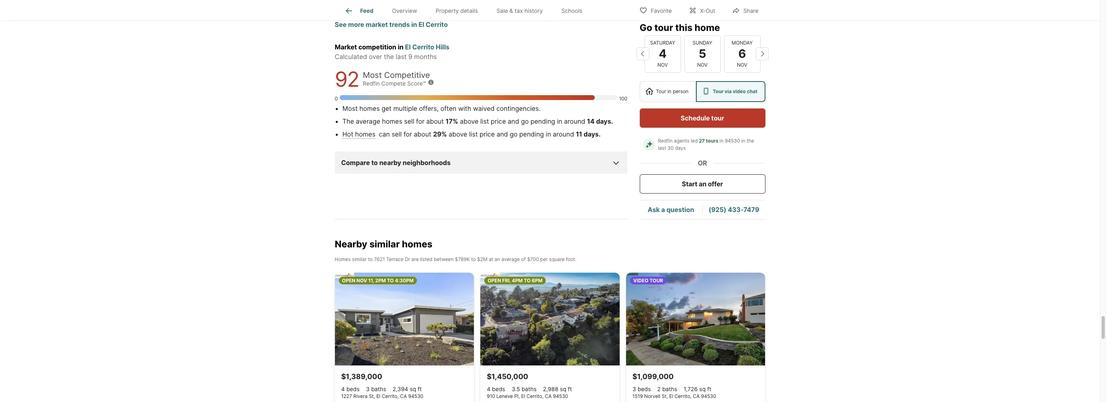 Task type: vqa. For each thing, say whether or not it's contained in the screenshot.
0.4's -
no



Task type: locate. For each thing, give the bounding box(es) containing it.
baths for $1,099,000
[[663, 386, 678, 393]]

1 ca from the left
[[400, 393, 407, 400]]

see more market trends in el cerrito
[[335, 21, 448, 29]]

0 vertical spatial most
[[363, 70, 382, 80]]

1 horizontal spatial tour
[[713, 88, 724, 94]]

ca down 2,988
[[545, 393, 552, 400]]

el for $1,389,000
[[377, 393, 381, 400]]

0 vertical spatial price
[[491, 117, 506, 125]]

1 vertical spatial about
[[414, 130, 432, 138]]

photo of 1519 norvell st, el cerrito, ca 94530 image
[[626, 273, 766, 366]]

1 vertical spatial last
[[659, 145, 667, 151]]

beds up leneve
[[492, 386, 506, 393]]

1 tour from the left
[[656, 88, 667, 94]]

(925) 433-7479 link
[[709, 206, 760, 214]]

1519
[[633, 393, 643, 400]]

st, down 2 baths
[[662, 393, 668, 400]]

tour up the saturday
[[655, 22, 674, 33]]

3 up 1519
[[633, 386, 637, 393]]

0 horizontal spatial 4 beds
[[341, 386, 360, 393]]

for for homes
[[416, 117, 425, 125]]

1 vertical spatial tour
[[712, 114, 725, 122]]

0 vertical spatial sell
[[404, 117, 415, 125]]

1 horizontal spatial go
[[521, 117, 529, 125]]

ask a question link
[[648, 206, 695, 214]]

the
[[343, 117, 354, 125]]

tab list
[[335, 0, 599, 20]]

for down offers,
[[416, 117, 425, 125]]

last left 30
[[659, 145, 667, 151]]

1 sq from the left
[[410, 386, 416, 393]]

video
[[634, 278, 649, 284]]

about left 29% at the top
[[414, 130, 432, 138]]

2 horizontal spatial nov
[[738, 62, 748, 68]]

1 horizontal spatial baths
[[522, 386, 537, 393]]

sell down multiple
[[404, 117, 415, 125]]

0 horizontal spatial st,
[[369, 393, 375, 400]]

hot homes can sell for about 29% above list price and go pending in around 11 days.
[[343, 130, 601, 138]]

1 vertical spatial the
[[747, 138, 755, 144]]

4 up the 910
[[487, 386, 491, 393]]

1 vertical spatial similar
[[352, 256, 367, 262]]

property details
[[436, 7, 478, 14]]

14
[[587, 117, 595, 125]]

0 horizontal spatial nov
[[658, 62, 668, 68]]

st, down 3 baths
[[369, 393, 375, 400]]

the right over
[[384, 53, 394, 61]]

redfin
[[363, 80, 380, 87], [659, 138, 673, 144]]

1 vertical spatial redfin
[[659, 138, 673, 144]]

most down over
[[363, 70, 382, 80]]

around left 11
[[553, 130, 574, 138]]

above up hot homes can sell for about 29% above list price and go pending in around 11 days.
[[460, 117, 479, 125]]

similar right homes
[[352, 256, 367, 262]]

$1,450,000
[[487, 373, 529, 381]]

offer
[[708, 180, 724, 188]]

1 horizontal spatial list
[[481, 117, 489, 125]]

cerrito, down 3.5 baths
[[527, 393, 544, 400]]

2 tour from the left
[[713, 88, 724, 94]]

1 vertical spatial price
[[480, 130, 495, 138]]

price
[[491, 117, 506, 125], [480, 130, 495, 138]]

0 vertical spatial about
[[427, 117, 444, 125]]

an
[[699, 180, 707, 188], [495, 256, 500, 262]]

ft right 1,726 at the bottom right of page
[[708, 386, 712, 393]]

0 horizontal spatial cerrito,
[[382, 393, 399, 400]]

price for 17%
[[491, 117, 506, 125]]

price down waived
[[491, 117, 506, 125]]

el down overview tab
[[419, 21, 425, 29]]

nov down 5
[[698, 62, 708, 68]]

open for $1,450,000
[[488, 278, 501, 284]]

an left offer at the right top
[[699, 180, 707, 188]]

0 horizontal spatial for
[[404, 130, 412, 138]]

ca down '1,726 sq ft' at bottom
[[693, 393, 700, 400]]

0 horizontal spatial sell
[[392, 130, 402, 138]]

1 vertical spatial above
[[449, 130, 468, 138]]

list for 17%
[[481, 117, 489, 125]]

rivera
[[354, 393, 368, 400]]

2 open from the left
[[488, 278, 501, 284]]

chat
[[747, 88, 758, 94]]

0 vertical spatial similar
[[370, 239, 400, 250]]

0 vertical spatial list
[[481, 117, 489, 125]]

1 vertical spatial pending
[[520, 130, 544, 138]]

baths up 1519 norvell st, el cerrito, ca 94530
[[663, 386, 678, 393]]

schools tab
[[552, 1, 592, 20]]

910
[[487, 393, 495, 400]]

1 st, from the left
[[369, 393, 375, 400]]

for right can
[[404, 130, 412, 138]]

open for $1,389,000
[[342, 278, 356, 284]]

compete
[[382, 80, 406, 87]]

tour left via
[[713, 88, 724, 94]]

0 horizontal spatial beds
[[347, 386, 360, 393]]

1 vertical spatial sell
[[392, 130, 402, 138]]

list box containing tour in person
[[640, 81, 766, 102]]

1 open from the left
[[342, 278, 356, 284]]

sell
[[404, 117, 415, 125], [392, 130, 402, 138]]

1 vertical spatial for
[[404, 130, 412, 138]]

1 horizontal spatial tour
[[712, 114, 725, 122]]

nov inside sunday 5 nov
[[698, 62, 708, 68]]

tour
[[650, 278, 664, 284]]

94530 down '2,394 sq ft'
[[409, 393, 424, 400]]

0 horizontal spatial list
[[469, 130, 478, 138]]

terrace
[[386, 256, 404, 262]]

at
[[489, 256, 494, 262]]

1 horizontal spatial 4 beds
[[487, 386, 506, 393]]

4 up the 1227
[[341, 386, 345, 393]]

1 horizontal spatial ca
[[545, 393, 552, 400]]

0 vertical spatial redfin
[[363, 80, 380, 87]]

property
[[436, 7, 459, 14]]

2 baths from the left
[[522, 386, 537, 393]]

0 horizontal spatial average
[[356, 117, 380, 125]]

2 beds from the left
[[492, 386, 506, 393]]

photo of 910 leneve pl, el cerrito, ca 94530 image
[[481, 273, 620, 366]]

tour via video chat
[[713, 88, 758, 94]]

1 vertical spatial days.
[[584, 130, 601, 138]]

led
[[691, 138, 698, 144]]

0 horizontal spatial ft
[[418, 386, 422, 393]]

ft right the 2,394
[[418, 386, 422, 393]]

fri,
[[502, 278, 511, 284]]

0 vertical spatial above
[[460, 117, 479, 125]]

pl,
[[515, 393, 520, 400]]

similar for nearby
[[370, 239, 400, 250]]

0 horizontal spatial open
[[342, 278, 356, 284]]

0 vertical spatial for
[[416, 117, 425, 125]]

None button
[[645, 35, 681, 72], [685, 35, 721, 72], [724, 35, 761, 72], [645, 35, 681, 72], [685, 35, 721, 72], [724, 35, 761, 72]]

cerrito up months
[[413, 43, 435, 51]]

trends
[[390, 21, 410, 29]]

100
[[620, 96, 628, 102]]

list box
[[640, 81, 766, 102]]

94530 down the 2,988 sq ft
[[553, 393, 569, 400]]

1 ft from the left
[[418, 386, 422, 393]]

about up 29% at the top
[[427, 117, 444, 125]]

tour
[[656, 88, 667, 94], [713, 88, 724, 94]]

to left 6pm
[[524, 278, 531, 284]]

baths up 1227 rivera st, el cerrito, ca 94530
[[371, 386, 386, 393]]

1 vertical spatial around
[[553, 130, 574, 138]]

days. down 14
[[584, 130, 601, 138]]

0 vertical spatial go
[[521, 117, 529, 125]]

ca for $1,450,000
[[545, 393, 552, 400]]

94530 for $1,450,000
[[553, 393, 569, 400]]

tour inside button
[[712, 114, 725, 122]]

3 up rivera
[[366, 386, 370, 393]]

0 horizontal spatial to
[[387, 278, 394, 284]]

photo of 1227 rivera st, el cerrito, ca 94530 image
[[335, 273, 474, 366]]

el for $1,099,000
[[670, 393, 674, 400]]

0 horizontal spatial ca
[[400, 393, 407, 400]]

nov inside monday 6 nov
[[738, 62, 748, 68]]

2 horizontal spatial ca
[[693, 393, 700, 400]]

tour right schedule
[[712, 114, 725, 122]]

st, for $1,099,000
[[662, 393, 668, 400]]

cerrito down property
[[426, 21, 448, 29]]

4 beds up the 910
[[487, 386, 506, 393]]

2 ca from the left
[[545, 393, 552, 400]]

nov for 5
[[698, 62, 708, 68]]

3 for 3 beds
[[633, 386, 637, 393]]

0 horizontal spatial baths
[[371, 386, 386, 393]]

homes
[[360, 105, 380, 113], [382, 117, 403, 125], [355, 130, 376, 138], [402, 239, 433, 250]]

1 beds from the left
[[347, 386, 360, 393]]

to right 2pm
[[387, 278, 394, 284]]

0 vertical spatial an
[[699, 180, 707, 188]]

1 horizontal spatial 3
[[633, 386, 637, 393]]

1 horizontal spatial st,
[[662, 393, 668, 400]]

1 horizontal spatial average
[[502, 256, 520, 262]]

last left 9
[[396, 53, 407, 61]]

11,
[[369, 278, 374, 284]]

2 nov from the left
[[698, 62, 708, 68]]

1 horizontal spatial for
[[416, 117, 425, 125]]

the right tours
[[747, 138, 755, 144]]

0 horizontal spatial last
[[396, 53, 407, 61]]

an inside button
[[699, 180, 707, 188]]

ft for $1,099,000
[[708, 386, 712, 393]]

2 cerrito, from the left
[[527, 393, 544, 400]]

saturday
[[651, 40, 676, 46]]

tour for go
[[655, 22, 674, 33]]

schools
[[562, 7, 583, 14]]

3 sq from the left
[[700, 386, 706, 393]]

0 horizontal spatial go
[[510, 130, 518, 138]]

2 4 beds from the left
[[487, 386, 506, 393]]

0 horizontal spatial the
[[384, 53, 394, 61]]

1 horizontal spatial redfin
[[659, 138, 673, 144]]

multiple
[[394, 105, 418, 113]]

overview tab
[[383, 1, 427, 20]]

0 horizontal spatial 4
[[341, 386, 345, 393]]

1 horizontal spatial last
[[659, 145, 667, 151]]

open left fri,
[[488, 278, 501, 284]]

to left nearby
[[372, 159, 378, 167]]

2 ft from the left
[[568, 386, 572, 393]]

sell right can
[[392, 130, 402, 138]]

0 vertical spatial days.
[[596, 117, 613, 125]]

2 horizontal spatial sq
[[700, 386, 706, 393]]

an right at
[[495, 256, 500, 262]]

home
[[695, 22, 720, 33]]

1 horizontal spatial sell
[[404, 117, 415, 125]]

the
[[384, 53, 394, 61], [747, 138, 755, 144]]

0 vertical spatial tour
[[655, 22, 674, 33]]

most up the
[[343, 105, 358, 113]]

1 cerrito, from the left
[[382, 393, 399, 400]]

0 horizontal spatial most
[[343, 105, 358, 113]]

1 horizontal spatial an
[[699, 180, 707, 188]]

1 horizontal spatial cerrito,
[[527, 393, 544, 400]]

price down the average homes sell for about 17% above list price and go pending in around 14 days.
[[480, 130, 495, 138]]

el down 3 baths
[[377, 393, 381, 400]]

open nov 11, 2pm to 4:30pm
[[342, 278, 414, 284]]

4 beds up the 1227
[[341, 386, 360, 393]]

are
[[412, 256, 419, 262]]

1227 rivera st, el cerrito, ca 94530
[[341, 393, 424, 400]]

around up 11
[[564, 117, 586, 125]]

ca down the 2,394
[[400, 393, 407, 400]]

1 vertical spatial list
[[469, 130, 478, 138]]

4 down the saturday
[[659, 47, 667, 61]]

offers,
[[419, 105, 439, 113]]

1 vertical spatial go
[[510, 130, 518, 138]]

2 horizontal spatial 4
[[659, 47, 667, 61]]

el up 9
[[405, 43, 411, 51]]

1 horizontal spatial the
[[747, 138, 755, 144]]

the inside in the last 30 days
[[747, 138, 755, 144]]

0 horizontal spatial redfin
[[363, 80, 380, 87]]

beds for $1,099,000
[[638, 386, 651, 393]]

94530 right tours
[[725, 138, 740, 144]]

0 vertical spatial and
[[508, 117, 520, 125]]

1 horizontal spatial to
[[524, 278, 531, 284]]

0 horizontal spatial sq
[[410, 386, 416, 393]]

cerrito, down 1,726 at the bottom right of page
[[675, 393, 692, 400]]

this
[[676, 22, 693, 33]]

redfin up 30
[[659, 138, 673, 144]]

1 3 from the left
[[366, 386, 370, 393]]

5
[[699, 47, 707, 61]]

go for 14
[[521, 117, 529, 125]]

market
[[335, 43, 357, 51]]

tab list containing feed
[[335, 0, 599, 20]]

beds up the 1227
[[347, 386, 360, 393]]

next image
[[756, 48, 769, 60]]

in inside tour in person option
[[668, 88, 672, 94]]

94530 for $1,099,000
[[702, 393, 717, 400]]

and
[[508, 117, 520, 125], [497, 130, 508, 138]]

property details tab
[[427, 1, 488, 20]]

1 horizontal spatial sq
[[560, 386, 567, 393]]

1 vertical spatial average
[[502, 256, 520, 262]]

nov down the saturday
[[658, 62, 668, 68]]

days. right 14
[[596, 117, 613, 125]]

3 ca from the left
[[693, 393, 700, 400]]

above
[[460, 117, 479, 125], [449, 130, 468, 138]]

el
[[419, 21, 425, 29], [405, 43, 411, 51], [377, 393, 381, 400], [522, 393, 526, 400], [670, 393, 674, 400]]

for for can
[[404, 130, 412, 138]]

nearby similar homes
[[335, 239, 433, 250]]

3 ft from the left
[[708, 386, 712, 393]]

el down 2 baths
[[670, 393, 674, 400]]

2 sq from the left
[[560, 386, 567, 393]]

about for 29%
[[414, 130, 432, 138]]

2,988 sq ft
[[543, 386, 572, 393]]

last inside market competition in el cerrito hills calculated over the last 9 months
[[396, 53, 407, 61]]

1 nov from the left
[[658, 62, 668, 68]]

sq right 1,726 at the bottom right of page
[[700, 386, 706, 393]]

neighborhoods
[[403, 159, 451, 167]]

and down the contingencies.
[[508, 117, 520, 125]]

compare to nearby neighborhoods button
[[341, 152, 621, 174]]

2pm
[[376, 278, 386, 284]]

1 horizontal spatial similar
[[370, 239, 400, 250]]

sale
[[497, 7, 508, 14]]

above down 17%
[[449, 130, 468, 138]]

tour for tour via video chat
[[713, 88, 724, 94]]

0 horizontal spatial 3
[[366, 386, 370, 393]]

list down waived
[[481, 117, 489, 125]]

schedule
[[681, 114, 710, 122]]

open fri, 4pm to 6pm
[[488, 278, 543, 284]]

0 horizontal spatial tour
[[655, 22, 674, 33]]

list down the average homes sell for about 17% above list price and go pending in around 14 days.
[[469, 130, 478, 138]]

2 st, from the left
[[662, 393, 668, 400]]

baths up 910 leneve pl, el cerrito, ca 94530
[[522, 386, 537, 393]]

3 beds from the left
[[638, 386, 651, 393]]

nov down 6
[[738, 62, 748, 68]]

1 vertical spatial most
[[343, 105, 358, 113]]

and for 17%
[[508, 117, 520, 125]]

17%
[[446, 117, 458, 125]]

ft right 2,988
[[568, 386, 572, 393]]

3 nov from the left
[[738, 62, 748, 68]]

ca for $1,099,000
[[693, 393, 700, 400]]

1 horizontal spatial open
[[488, 278, 501, 284]]

beds up 1519
[[638, 386, 651, 393]]

and down the average homes sell for about 17% above list price and go pending in around 14 days.
[[497, 130, 508, 138]]

1 horizontal spatial most
[[363, 70, 382, 80]]

listed
[[420, 256, 433, 262]]

tour in person
[[656, 88, 689, 94]]

2 horizontal spatial baths
[[663, 386, 678, 393]]

1 baths from the left
[[371, 386, 386, 393]]

2 horizontal spatial cerrito,
[[675, 393, 692, 400]]

tour left person
[[656, 88, 667, 94]]

cerrito, down the 2,394
[[382, 393, 399, 400]]

open left the nov
[[342, 278, 356, 284]]

27
[[699, 138, 705, 144]]

1 horizontal spatial nov
[[698, 62, 708, 68]]

4pm
[[512, 278, 523, 284]]

3 baths from the left
[[663, 386, 678, 393]]

1 4 beds from the left
[[341, 386, 360, 393]]

average
[[356, 117, 380, 125], [502, 256, 520, 262]]

often
[[441, 105, 457, 113]]

0 vertical spatial pending
[[531, 117, 556, 125]]

cerrito, for $1,389,000
[[382, 393, 399, 400]]

2 horizontal spatial beds
[[638, 386, 651, 393]]

similar up 7621
[[370, 239, 400, 250]]

tour inside option
[[713, 88, 724, 94]]

sq right the 2,394
[[410, 386, 416, 393]]

sq right 2,988
[[560, 386, 567, 393]]

average up hot homes link
[[356, 117, 380, 125]]

el right 'pl,'
[[522, 393, 526, 400]]

tour inside option
[[656, 88, 667, 94]]

to left $2m
[[472, 256, 476, 262]]

feed link
[[344, 6, 374, 16]]

around
[[564, 117, 586, 125], [553, 130, 574, 138]]

in inside see more market trends in el cerrito link
[[412, 21, 417, 29]]

$1,389,000
[[341, 373, 382, 381]]

0 horizontal spatial an
[[495, 256, 500, 262]]

most for most homes get multiple offers, often with waived contingencies.
[[343, 105, 358, 113]]

norvell
[[645, 393, 661, 400]]

0 vertical spatial last
[[396, 53, 407, 61]]

foot.
[[566, 256, 577, 262]]

0 vertical spatial the
[[384, 53, 394, 61]]

0 vertical spatial around
[[564, 117, 586, 125]]

average left of
[[502, 256, 520, 262]]

open
[[342, 278, 356, 284], [488, 278, 501, 284]]

1 horizontal spatial beds
[[492, 386, 506, 393]]

redfin left compete
[[363, 80, 380, 87]]

1 horizontal spatial 4
[[487, 386, 491, 393]]

3
[[366, 386, 370, 393], [633, 386, 637, 393]]

square
[[549, 256, 565, 262]]

1 vertical spatial and
[[497, 130, 508, 138]]

0 horizontal spatial tour
[[656, 88, 667, 94]]

sell for homes
[[404, 117, 415, 125]]

get
[[382, 105, 392, 113]]

homes left get
[[360, 105, 380, 113]]

3 baths
[[366, 386, 386, 393]]

4 beds for $1,450,000
[[487, 386, 506, 393]]

baths for $1,389,000
[[371, 386, 386, 393]]

1 horizontal spatial ft
[[568, 386, 572, 393]]

in inside in the last 30 days
[[742, 138, 746, 144]]

1 vertical spatial cerrito
[[413, 43, 435, 51]]

0 horizontal spatial similar
[[352, 256, 367, 262]]

in the last 30 days
[[659, 138, 756, 151]]

el inside see more market trends in el cerrito link
[[419, 21, 425, 29]]

ca
[[400, 393, 407, 400], [545, 393, 552, 400], [693, 393, 700, 400]]

nov inside saturday 4 nov
[[658, 62, 668, 68]]

3 cerrito, from the left
[[675, 393, 692, 400]]

4 inside saturday 4 nov
[[659, 47, 667, 61]]

94530 down '1,726 sq ft' at bottom
[[702, 393, 717, 400]]

2 horizontal spatial ft
[[708, 386, 712, 393]]

2 3 from the left
[[633, 386, 637, 393]]

person
[[673, 88, 689, 94]]



Task type: describe. For each thing, give the bounding box(es) containing it.
pending for 11
[[520, 130, 544, 138]]

days
[[675, 145, 686, 151]]

homes similar to 7621 terrace dr are listed between $789k to $2m at an average of $700 per square foot.
[[335, 256, 577, 262]]

2,394
[[393, 386, 408, 393]]

st, for $1,389,000
[[369, 393, 375, 400]]

cerrito, for $1,099,000
[[675, 393, 692, 400]]

x-out button
[[682, 2, 723, 18]]

3.5
[[512, 386, 520, 393]]

$2m
[[477, 256, 488, 262]]

months
[[414, 53, 437, 61]]

share button
[[726, 2, 766, 18]]

about for 17%
[[427, 117, 444, 125]]

market competition in el cerrito hills calculated over the last 9 months
[[335, 43, 450, 61]]

nearby
[[335, 239, 368, 250]]

the inside market competition in el cerrito hills calculated over the last 9 months
[[384, 53, 394, 61]]

0 vertical spatial cerrito
[[426, 21, 448, 29]]

nov for 4
[[658, 62, 668, 68]]

433-
[[728, 206, 744, 214]]

1 vertical spatial an
[[495, 256, 500, 262]]

details
[[461, 7, 478, 14]]

sell for can
[[392, 130, 402, 138]]

a
[[662, 206, 665, 214]]

redfin for redfin compete score ™
[[363, 80, 380, 87]]

days. for the average homes sell for about 17% above list price and go pending in around 14 days.
[[596, 117, 613, 125]]

more
[[348, 21, 364, 29]]

homes down get
[[382, 117, 403, 125]]

6pm
[[532, 278, 543, 284]]

92
[[335, 67, 359, 92]]

nearby
[[380, 159, 402, 167]]

homes
[[335, 256, 351, 262]]

sunday 5 nov
[[693, 40, 713, 68]]

most for most competitive
[[363, 70, 382, 80]]

around for 14
[[564, 117, 586, 125]]

history
[[525, 7, 543, 14]]

baths for $1,450,000
[[522, 386, 537, 393]]

around for 11
[[553, 130, 574, 138]]

3.5 baths
[[512, 386, 537, 393]]

redfin compete score ™
[[363, 80, 426, 87]]

ask
[[648, 206, 660, 214]]

2 to from the left
[[524, 278, 531, 284]]

nov for 6
[[738, 62, 748, 68]]

el inside market competition in el cerrito hills calculated over the last 9 months
[[405, 43, 411, 51]]

previous image
[[637, 48, 650, 60]]

0 vertical spatial average
[[356, 117, 380, 125]]

tour for schedule
[[712, 114, 725, 122]]

last inside in the last 30 days
[[659, 145, 667, 151]]

schedule tour
[[681, 114, 725, 122]]

go tour this home
[[640, 22, 720, 33]]

compare
[[341, 159, 370, 167]]

el for $1,450,000
[[522, 393, 526, 400]]

4 beds for $1,389,000
[[341, 386, 360, 393]]

2,988
[[543, 386, 559, 393]]

tour in person option
[[640, 81, 697, 102]]

$789k
[[455, 256, 470, 262]]

market
[[366, 21, 388, 29]]

(925)
[[709, 206, 727, 214]]

tour for tour in person
[[656, 88, 667, 94]]

sq for $1,450,000
[[560, 386, 567, 393]]

sq for $1,099,000
[[700, 386, 706, 393]]

per
[[541, 256, 548, 262]]

1 to from the left
[[387, 278, 394, 284]]

saturday 4 nov
[[651, 40, 676, 68]]

redfin for redfin agents led 27 tours in 94530
[[659, 138, 673, 144]]

pending for 14
[[531, 117, 556, 125]]

between
[[434, 256, 454, 262]]

days. for hot homes can sell for about 29% above list price and go pending in around 11 days.
[[584, 130, 601, 138]]

in inside market competition in el cerrito hills calculated over the last 9 months
[[398, 43, 404, 51]]

to left 7621
[[368, 256, 373, 262]]

1,726 sq ft
[[684, 386, 712, 393]]

hot
[[343, 130, 354, 138]]

tour via video chat option
[[697, 81, 766, 102]]

the average homes sell for about 17% above list price and go pending in around 14 days.
[[343, 117, 613, 125]]

tax
[[515, 7, 523, 14]]

with
[[459, 105, 472, 113]]

leneve
[[497, 393, 513, 400]]

feed
[[360, 7, 374, 14]]

30
[[668, 145, 674, 151]]

3 for 3 baths
[[366, 386, 370, 393]]

homes right hot
[[355, 130, 376, 138]]

4:30pm
[[395, 278, 414, 284]]

monday
[[732, 40, 753, 46]]

above for 29%
[[449, 130, 468, 138]]

nov
[[357, 278, 367, 284]]

video
[[733, 88, 746, 94]]

beds for $1,450,000
[[492, 386, 506, 393]]

4 for $1,450,000
[[487, 386, 491, 393]]

contingencies.
[[497, 105, 541, 113]]

sale & tax history tab
[[488, 1, 552, 20]]

start
[[682, 180, 698, 188]]

beds for $1,389,000
[[347, 386, 360, 393]]

2,394 sq ft
[[393, 386, 422, 393]]

ft for $1,450,000
[[568, 386, 572, 393]]

out
[[706, 7, 716, 14]]

9
[[409, 53, 413, 61]]

question
[[667, 206, 695, 214]]

1,726
[[684, 386, 698, 393]]

2
[[658, 386, 661, 393]]

homes up are
[[402, 239, 433, 250]]

™
[[423, 80, 426, 87]]

7621
[[374, 256, 385, 262]]

go for 11
[[510, 130, 518, 138]]

hot homes link
[[343, 130, 376, 138]]

ask a question
[[648, 206, 695, 214]]

start an offer
[[682, 180, 724, 188]]

0
[[335, 96, 338, 102]]

see
[[335, 21, 347, 29]]

x-
[[700, 7, 706, 14]]

94530 for $1,389,000
[[409, 393, 424, 400]]

competitive
[[384, 70, 430, 80]]

1519 norvell st, el cerrito, ca 94530
[[633, 393, 717, 400]]

list for 29%
[[469, 130, 478, 138]]

above for 17%
[[460, 117, 479, 125]]

cerrito, for $1,450,000
[[527, 393, 544, 400]]

ca for $1,389,000
[[400, 393, 407, 400]]

sq for $1,389,000
[[410, 386, 416, 393]]

video tour
[[634, 278, 664, 284]]

favorite
[[651, 7, 672, 14]]

ft for $1,389,000
[[418, 386, 422, 393]]

x-out
[[700, 7, 716, 14]]

tours
[[706, 138, 719, 144]]

competition
[[359, 43, 397, 51]]

cerrito inside market competition in el cerrito hills calculated over the last 9 months
[[413, 43, 435, 51]]

most homes get multiple offers, often with waived contingencies.
[[343, 105, 541, 113]]

and for 29%
[[497, 130, 508, 138]]

to inside dropdown button
[[372, 159, 378, 167]]

calculated
[[335, 53, 367, 61]]

price for 29%
[[480, 130, 495, 138]]

agents
[[674, 138, 690, 144]]

4 for $1,389,000
[[341, 386, 345, 393]]

similar for homes
[[352, 256, 367, 262]]



